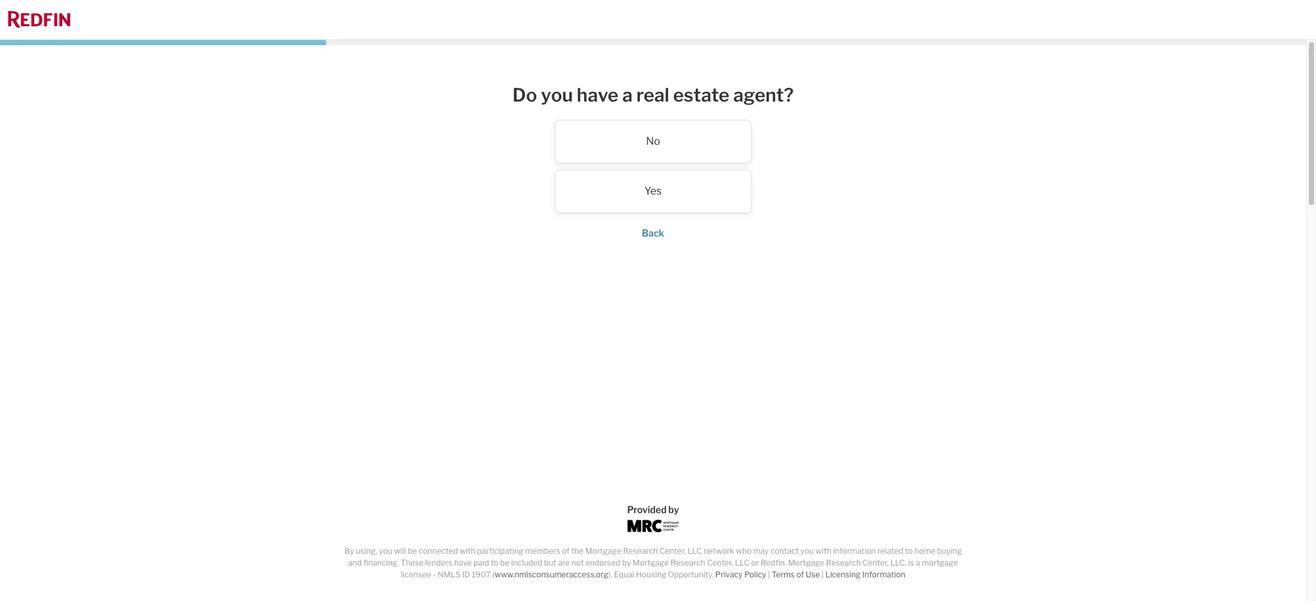 Task type: locate. For each thing, give the bounding box(es) containing it.
yes
[[644, 185, 662, 197]]

related
[[878, 546, 903, 556]]

1 vertical spatial by
[[622, 558, 631, 568]]

1 with from the left
[[460, 546, 475, 556]]

research up housing
[[623, 546, 658, 556]]

0 horizontal spatial |
[[768, 570, 770, 580]]

by
[[668, 504, 679, 515], [622, 558, 631, 568]]

by up mortgage research center image
[[668, 504, 679, 515]]

| right use
[[822, 570, 824, 580]]

0 vertical spatial be
[[408, 546, 417, 556]]

you right contact
[[801, 546, 814, 556]]

0 horizontal spatial a
[[622, 84, 633, 106]]

1 horizontal spatial by
[[668, 504, 679, 515]]

of for members
[[562, 546, 570, 556]]

provided by
[[627, 504, 679, 515]]

2 with from the left
[[816, 546, 831, 556]]

center, up information
[[862, 558, 889, 568]]

2 horizontal spatial mortgage
[[788, 558, 824, 568]]

0 vertical spatial of
[[562, 546, 570, 556]]

0 horizontal spatial have
[[454, 558, 472, 568]]

equal
[[614, 570, 634, 580]]

mortgage up use
[[788, 558, 824, 568]]

mortgage up housing
[[633, 558, 669, 568]]

research
[[623, 546, 658, 556], [671, 558, 705, 568], [826, 558, 861, 568]]

1 horizontal spatial with
[[816, 546, 831, 556]]

terms
[[772, 570, 795, 580]]

mortgage
[[585, 546, 621, 556], [633, 558, 669, 568], [788, 558, 824, 568]]

of left use
[[796, 570, 804, 580]]

members
[[525, 546, 560, 556]]

2 horizontal spatial center,
[[862, 558, 889, 568]]

by using, you will be connected with participating members of the mortgage research center, llc network who may contact you with information related to home buying and financing. these lenders have paid to be included but are not endorsed by mortgage research center, llc or redfin. mortgage research center, llc. is a mortgage licensee - nmls id 1907 (
[[344, 546, 962, 580]]

estate agent?
[[673, 84, 794, 106]]

1 vertical spatial llc
[[735, 558, 750, 568]]

1 horizontal spatial a
[[916, 558, 920, 568]]

back
[[642, 227, 664, 238]]

0 vertical spatial llc
[[688, 546, 702, 556]]

have up id
[[454, 558, 472, 568]]

mortgage up endorsed
[[585, 546, 621, 556]]

0 horizontal spatial llc
[[688, 546, 702, 556]]

1 vertical spatial have
[[454, 558, 472, 568]]

have
[[577, 84, 618, 106], [454, 558, 472, 568]]

1 horizontal spatial have
[[577, 84, 618, 106]]

be
[[408, 546, 417, 556], [500, 558, 509, 568]]

you
[[541, 84, 573, 106], [379, 546, 392, 556], [801, 546, 814, 556]]

no
[[646, 135, 660, 147]]

research up the licensing
[[826, 558, 861, 568]]

be up these
[[408, 546, 417, 556]]

center, up the opportunity.
[[660, 546, 686, 556]]

you up "financing."
[[379, 546, 392, 556]]

1 horizontal spatial |
[[822, 570, 824, 580]]

center, down 'network'
[[707, 558, 733, 568]]

1 vertical spatial of
[[796, 570, 804, 580]]

0 horizontal spatial by
[[622, 558, 631, 568]]

0 horizontal spatial be
[[408, 546, 417, 556]]

1 vertical spatial to
[[491, 558, 499, 568]]

by inside by using, you will be connected with participating members of the mortgage research center, llc network who may contact you with information related to home buying and financing. these lenders have paid to be included but are not endorsed by mortgage research center, llc or redfin. mortgage research center, llc. is a mortgage licensee - nmls id 1907 (
[[622, 558, 631, 568]]

have left real
[[577, 84, 618, 106]]

1907
[[472, 570, 491, 580]]

0 horizontal spatial with
[[460, 546, 475, 556]]

id
[[462, 570, 470, 580]]

a
[[622, 84, 633, 106], [916, 558, 920, 568]]

to up '('
[[491, 558, 499, 568]]

redfin.
[[761, 558, 786, 568]]

www.nmlsconsumeraccess.org
[[495, 570, 608, 580]]

be down participating
[[500, 558, 509, 568]]

and
[[348, 558, 362, 568]]

1 vertical spatial a
[[916, 558, 920, 568]]

endorsed
[[586, 558, 620, 568]]

with
[[460, 546, 475, 556], [816, 546, 831, 556]]

| down redfin.
[[768, 570, 770, 580]]

).
[[608, 570, 612, 580]]

research up the opportunity.
[[671, 558, 705, 568]]

0 vertical spatial by
[[668, 504, 679, 515]]

information
[[862, 570, 905, 580]]

llc
[[688, 546, 702, 556], [735, 558, 750, 568]]

mortgage research center image
[[628, 520, 679, 532]]

|
[[768, 570, 770, 580], [822, 570, 824, 580]]

2 | from the left
[[822, 570, 824, 580]]

real
[[636, 84, 669, 106]]

to up is
[[905, 546, 913, 556]]

of
[[562, 546, 570, 556], [796, 570, 804, 580]]

opportunity.
[[668, 570, 714, 580]]

1 horizontal spatial be
[[500, 558, 509, 568]]

(
[[492, 570, 495, 580]]

0 horizontal spatial of
[[562, 546, 570, 556]]

by up 'equal'
[[622, 558, 631, 568]]

of inside by using, you will be connected with participating members of the mortgage research center, llc network who may contact you with information related to home buying and financing. these lenders have paid to be included but are not endorsed by mortgage research center, llc or redfin. mortgage research center, llc. is a mortgage licensee - nmls id 1907 (
[[562, 546, 570, 556]]

you right do
[[541, 84, 573, 106]]

back button
[[642, 227, 664, 238]]

0 horizontal spatial center,
[[660, 546, 686, 556]]

center,
[[660, 546, 686, 556], [707, 558, 733, 568], [862, 558, 889, 568]]

1 | from the left
[[768, 570, 770, 580]]

a right is
[[916, 558, 920, 568]]

using,
[[356, 546, 377, 556]]

2 horizontal spatial research
[[826, 558, 861, 568]]

paid
[[474, 558, 489, 568]]

0 vertical spatial have
[[577, 84, 618, 106]]

terms of use link
[[772, 570, 820, 580]]

included
[[511, 558, 542, 568]]

provided
[[627, 504, 667, 515]]

a inside by using, you will be connected with participating members of the mortgage research center, llc network who may contact you with information related to home buying and financing. these lenders have paid to be included but are not endorsed by mortgage research center, llc or redfin. mortgage research center, llc. is a mortgage licensee - nmls id 1907 (
[[916, 558, 920, 568]]

these
[[401, 558, 424, 568]]

licensing
[[825, 570, 861, 580]]

llc up the opportunity.
[[688, 546, 702, 556]]

with up use
[[816, 546, 831, 556]]

0 vertical spatial to
[[905, 546, 913, 556]]

a left real
[[622, 84, 633, 106]]

-
[[433, 570, 436, 580]]

information
[[833, 546, 876, 556]]

buying
[[937, 546, 962, 556]]

with up paid
[[460, 546, 475, 556]]

of left the
[[562, 546, 570, 556]]

1 horizontal spatial of
[[796, 570, 804, 580]]

licensee
[[401, 570, 431, 580]]

do
[[513, 84, 537, 106]]

to
[[905, 546, 913, 556], [491, 558, 499, 568]]

llc up privacy policy link
[[735, 558, 750, 568]]



Task type: vqa. For each thing, say whether or not it's contained in the screenshot.
bottommost 'by'
yes



Task type: describe. For each thing, give the bounding box(es) containing it.
2 horizontal spatial you
[[801, 546, 814, 556]]

llc.
[[890, 558, 907, 568]]

connected
[[419, 546, 458, 556]]

0 horizontal spatial to
[[491, 558, 499, 568]]

home
[[914, 546, 935, 556]]

do you have a real estate agent?
[[513, 84, 794, 106]]

0 horizontal spatial research
[[623, 546, 658, 556]]

is
[[908, 558, 914, 568]]

privacy
[[715, 570, 743, 580]]

are
[[558, 558, 570, 568]]

1 horizontal spatial llc
[[735, 558, 750, 568]]

privacy policy link
[[715, 570, 766, 580]]

1 horizontal spatial mortgage
[[633, 558, 669, 568]]

of for terms
[[796, 570, 804, 580]]

but
[[544, 558, 556, 568]]

or
[[751, 558, 759, 568]]

policy
[[744, 570, 766, 580]]

0 vertical spatial a
[[622, 84, 633, 106]]

the
[[571, 546, 584, 556]]

housing
[[636, 570, 666, 580]]

who
[[736, 546, 752, 556]]

mortgage
[[922, 558, 958, 568]]

contact
[[771, 546, 799, 556]]

0 horizontal spatial mortgage
[[585, 546, 621, 556]]

may
[[753, 546, 769, 556]]

use
[[806, 570, 820, 580]]

1 vertical spatial be
[[500, 558, 509, 568]]

www.nmlsconsumeraccess.org link
[[495, 570, 608, 580]]

will
[[394, 546, 406, 556]]

by
[[344, 546, 354, 556]]

participating
[[477, 546, 523, 556]]

do you have a real estate agent? option group
[[391, 120, 915, 213]]

1 horizontal spatial to
[[905, 546, 913, 556]]

www.nmlsconsumeraccess.org ). equal housing opportunity. privacy policy | terms of use | licensing information
[[495, 570, 905, 580]]

have inside by using, you will be connected with participating members of the mortgage research center, llc network who may contact you with information related to home buying and financing. these lenders have paid to be included but are not endorsed by mortgage research center, llc or redfin. mortgage research center, llc. is a mortgage licensee - nmls id 1907 (
[[454, 558, 472, 568]]

1 horizontal spatial center,
[[707, 558, 733, 568]]

0 horizontal spatial you
[[379, 546, 392, 556]]

network
[[704, 546, 734, 556]]

1 horizontal spatial research
[[671, 558, 705, 568]]

lenders
[[425, 558, 453, 568]]

financing.
[[364, 558, 399, 568]]

licensing information link
[[825, 570, 905, 580]]

nmls
[[438, 570, 460, 580]]

not
[[572, 558, 584, 568]]

1 horizontal spatial you
[[541, 84, 573, 106]]



